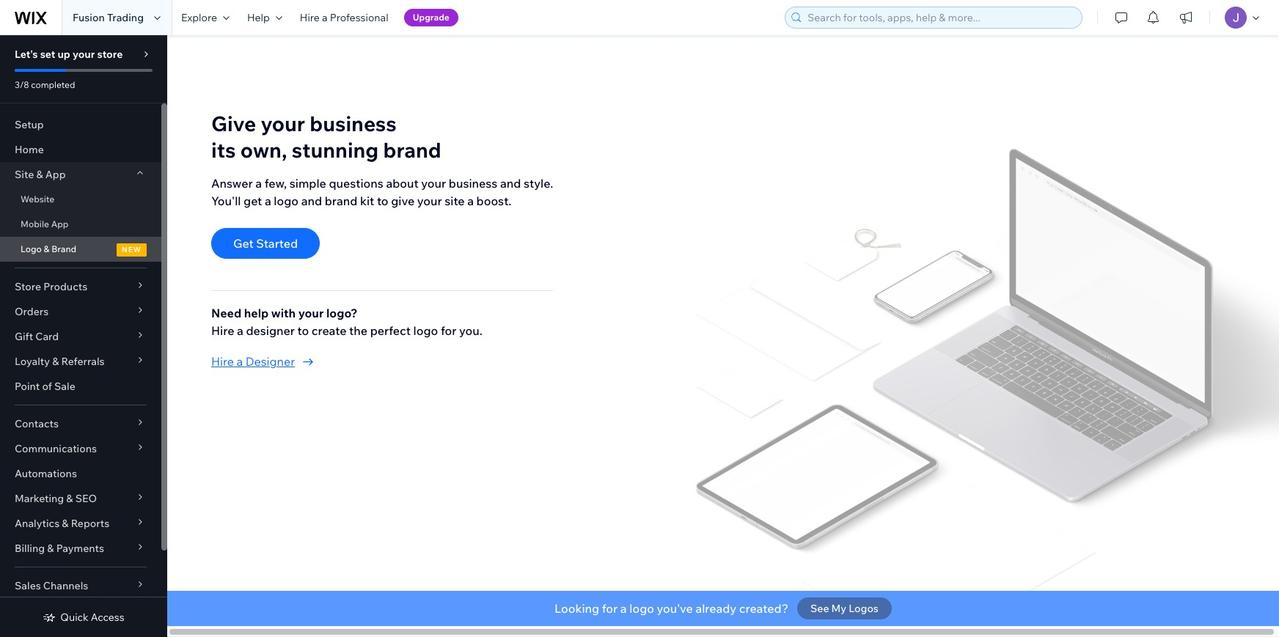 Task type: describe. For each thing, give the bounding box(es) containing it.
you.
[[459, 323, 482, 338]]

started
[[256, 236, 298, 251]]

reports
[[71, 517, 109, 530]]

let's
[[15, 48, 38, 61]]

channels
[[43, 579, 88, 593]]

get started
[[233, 236, 298, 251]]

the
[[349, 323, 367, 338]]

your left site
[[417, 193, 442, 208]]

professional
[[330, 11, 388, 24]]

completed
[[31, 79, 75, 90]]

fusion trading
[[73, 11, 144, 24]]

logo?
[[326, 306, 357, 320]]

1 horizontal spatial for
[[602, 601, 618, 616]]

& for billing
[[47, 542, 54, 555]]

created?
[[739, 601, 788, 616]]

payments
[[56, 542, 104, 555]]

sales channels
[[15, 579, 88, 593]]

own,
[[240, 137, 287, 163]]

get
[[244, 193, 262, 208]]

& for loyalty
[[52, 355, 59, 368]]

help
[[244, 306, 269, 320]]

site
[[445, 193, 465, 208]]

kit
[[360, 193, 374, 208]]

gift
[[15, 330, 33, 343]]

a left 'professional'
[[322, 11, 328, 24]]

1 vertical spatial app
[[51, 219, 69, 230]]

logos
[[849, 602, 879, 615]]

upgrade button
[[404, 9, 458, 26]]

need
[[211, 306, 241, 320]]

brand inside "answer a few, simple questions about your business and style. you'll get a logo and brand kit to give your site a boost."
[[325, 193, 357, 208]]

upgrade
[[413, 12, 449, 23]]

sales
[[15, 579, 41, 593]]

website
[[21, 194, 54, 205]]

questions
[[329, 176, 383, 190]]

sidebar element
[[0, 35, 167, 637]]

& for analytics
[[62, 517, 69, 530]]

hire a designer
[[211, 354, 295, 369]]

your up site
[[421, 176, 446, 190]]

sale
[[54, 380, 75, 393]]

site & app button
[[0, 162, 161, 187]]

0 horizontal spatial and
[[301, 193, 322, 208]]

about
[[386, 176, 419, 190]]

boost.
[[476, 193, 511, 208]]

answer a few, simple questions about your business and style. you'll get a logo and brand kit to give your site a boost.
[[211, 176, 553, 208]]

communications button
[[0, 436, 161, 461]]

& for site
[[36, 168, 43, 181]]

designer
[[246, 323, 295, 338]]

new
[[122, 245, 142, 254]]

few,
[[265, 176, 287, 190]]

hire for hire a designer
[[211, 354, 234, 369]]

its
[[211, 137, 236, 163]]

communications
[[15, 442, 97, 455]]

hire a professional link
[[291, 0, 397, 35]]

looking for a logo you've already created?
[[555, 601, 788, 616]]

2 horizontal spatial logo
[[629, 601, 654, 616]]

need help with your logo? hire a designer to create the perfect logo for you.
[[211, 306, 482, 338]]

logo & brand
[[21, 243, 76, 254]]

logo inside need help with your logo? hire a designer to create the perfect logo for you.
[[413, 323, 438, 338]]

looking
[[555, 601, 599, 616]]

see
[[810, 602, 829, 615]]

quick
[[60, 611, 88, 624]]

store
[[15, 280, 41, 293]]

explore
[[181, 11, 217, 24]]

my
[[831, 602, 846, 615]]

hire for hire a professional
[[300, 11, 320, 24]]

mobile
[[21, 219, 49, 230]]

logo inside "answer a few, simple questions about your business and style. you'll get a logo and brand kit to give your site a boost."
[[274, 193, 299, 208]]

& for logo
[[44, 243, 49, 254]]

business inside "answer a few, simple questions about your business and style. you'll get a logo and brand kit to give your site a boost."
[[449, 176, 497, 190]]

site & app
[[15, 168, 66, 181]]

point of sale link
[[0, 374, 161, 399]]

set
[[40, 48, 55, 61]]

of
[[42, 380, 52, 393]]

help button
[[238, 0, 291, 35]]

see my logos button
[[797, 598, 892, 620]]

give
[[211, 110, 256, 136]]

access
[[91, 611, 124, 624]]



Task type: vqa. For each thing, say whether or not it's contained in the screenshot.
Need
yes



Task type: locate. For each thing, give the bounding box(es) containing it.
a right get
[[265, 193, 271, 208]]

a down need
[[237, 323, 243, 338]]

& right site
[[36, 168, 43, 181]]

& left seo
[[66, 492, 73, 505]]

already
[[695, 601, 737, 616]]

stunning
[[292, 137, 379, 163]]

your right up
[[73, 48, 95, 61]]

3/8 completed
[[15, 79, 75, 90]]

fusion
[[73, 11, 105, 24]]

orders
[[15, 305, 49, 318]]

business inside give your business its own, stunning brand
[[310, 110, 397, 136]]

1 horizontal spatial logo
[[413, 323, 438, 338]]

business
[[310, 110, 397, 136], [449, 176, 497, 190]]

your inside need help with your logo? hire a designer to create the perfect logo for you.
[[298, 306, 324, 320]]

to inside "answer a few, simple questions about your business and style. you'll get a logo and brand kit to give your site a boost."
[[377, 193, 388, 208]]

orders button
[[0, 299, 161, 324]]

hire inside hire a designer 'button'
[[211, 354, 234, 369]]

& right billing
[[47, 542, 54, 555]]

give your business its own, stunning brand
[[211, 110, 441, 163]]

a left few,
[[255, 176, 262, 190]]

1 vertical spatial for
[[602, 601, 618, 616]]

to right kit
[[377, 193, 388, 208]]

home
[[15, 143, 44, 156]]

and up boost.
[[500, 176, 521, 190]]

app right mobile
[[51, 219, 69, 230]]

a right site
[[467, 193, 474, 208]]

1 vertical spatial to
[[297, 323, 309, 338]]

0 vertical spatial brand
[[383, 137, 441, 163]]

point of sale
[[15, 380, 75, 393]]

and down simple
[[301, 193, 322, 208]]

to
[[377, 193, 388, 208], [297, 323, 309, 338]]

store products button
[[0, 274, 161, 299]]

a inside need help with your logo? hire a designer to create the perfect logo for you.
[[237, 323, 243, 338]]

0 vertical spatial and
[[500, 176, 521, 190]]

a inside 'button'
[[237, 354, 243, 369]]

1 vertical spatial logo
[[413, 323, 438, 338]]

give
[[391, 193, 414, 208]]

1 horizontal spatial and
[[500, 176, 521, 190]]

0 vertical spatial logo
[[274, 193, 299, 208]]

&
[[36, 168, 43, 181], [44, 243, 49, 254], [52, 355, 59, 368], [66, 492, 73, 505], [62, 517, 69, 530], [47, 542, 54, 555]]

create
[[312, 323, 347, 338]]

your up "own,"
[[261, 110, 305, 136]]

0 vertical spatial hire
[[300, 11, 320, 24]]

business up site
[[449, 176, 497, 190]]

brand down questions
[[325, 193, 357, 208]]

you'll
[[211, 193, 241, 208]]

0 vertical spatial business
[[310, 110, 397, 136]]

card
[[35, 330, 59, 343]]

0 vertical spatial to
[[377, 193, 388, 208]]

mobile app link
[[0, 212, 161, 237]]

site
[[15, 168, 34, 181]]

app up website
[[45, 168, 66, 181]]

seo
[[75, 492, 97, 505]]

analytics & reports button
[[0, 511, 161, 536]]

hire
[[300, 11, 320, 24], [211, 323, 234, 338], [211, 354, 234, 369]]

0 vertical spatial app
[[45, 168, 66, 181]]

& right loyalty at bottom
[[52, 355, 59, 368]]

perfect
[[370, 323, 411, 338]]

logo left "you've" at the right of the page
[[629, 601, 654, 616]]

logo down few,
[[274, 193, 299, 208]]

a left designer
[[237, 354, 243, 369]]

0 horizontal spatial business
[[310, 110, 397, 136]]

2 vertical spatial logo
[[629, 601, 654, 616]]

Search for tools, apps, help & more... field
[[803, 7, 1077, 28]]

hire right help button at top left
[[300, 11, 320, 24]]

automations
[[15, 467, 77, 480]]

products
[[43, 280, 87, 293]]

1 horizontal spatial brand
[[383, 137, 441, 163]]

a right looking on the bottom left
[[620, 601, 627, 616]]

billing & payments button
[[0, 536, 161, 561]]

designer
[[246, 354, 295, 369]]

and
[[500, 176, 521, 190], [301, 193, 322, 208]]

point
[[15, 380, 40, 393]]

brand
[[51, 243, 76, 254]]

1 vertical spatial business
[[449, 176, 497, 190]]

1 vertical spatial hire
[[211, 323, 234, 338]]

gift card button
[[0, 324, 161, 349]]

for right looking on the bottom left
[[602, 601, 618, 616]]

loyalty
[[15, 355, 50, 368]]

marketing
[[15, 492, 64, 505]]

hire inside need help with your logo? hire a designer to create the perfect logo for you.
[[211, 323, 234, 338]]

loyalty & referrals button
[[0, 349, 161, 374]]

hire a professional
[[300, 11, 388, 24]]

contacts button
[[0, 411, 161, 436]]

contacts
[[15, 417, 59, 430]]

store products
[[15, 280, 87, 293]]

analytics & reports
[[15, 517, 109, 530]]

& inside dropdown button
[[52, 355, 59, 368]]

0 horizontal spatial brand
[[325, 193, 357, 208]]

brand up about
[[383, 137, 441, 163]]

brand inside give your business its own, stunning brand
[[383, 137, 441, 163]]

your inside sidebar element
[[73, 48, 95, 61]]

answer
[[211, 176, 253, 190]]

website link
[[0, 187, 161, 212]]

your
[[73, 48, 95, 61], [261, 110, 305, 136], [421, 176, 446, 190], [417, 193, 442, 208], [298, 306, 324, 320]]

up
[[58, 48, 70, 61]]

quick access
[[60, 611, 124, 624]]

3/8
[[15, 79, 29, 90]]

help
[[247, 11, 270, 24]]

0 horizontal spatial to
[[297, 323, 309, 338]]

1 horizontal spatial business
[[449, 176, 497, 190]]

app inside 'popup button'
[[45, 168, 66, 181]]

store
[[97, 48, 123, 61]]

1 vertical spatial brand
[[325, 193, 357, 208]]

1 horizontal spatial to
[[377, 193, 388, 208]]

for left you.
[[441, 323, 456, 338]]

sales channels button
[[0, 574, 161, 598]]

& right logo
[[44, 243, 49, 254]]

analytics
[[15, 517, 60, 530]]

quick access button
[[43, 611, 124, 624]]

1 vertical spatial and
[[301, 193, 322, 208]]

0 vertical spatial for
[[441, 323, 456, 338]]

your inside give your business its own, stunning brand
[[261, 110, 305, 136]]

app
[[45, 168, 66, 181], [51, 219, 69, 230]]

see my logos
[[810, 602, 879, 615]]

marketing & seo button
[[0, 486, 161, 511]]

let's set up your store
[[15, 48, 123, 61]]

marketing & seo
[[15, 492, 97, 505]]

0 horizontal spatial logo
[[274, 193, 299, 208]]

& inside popup button
[[62, 517, 69, 530]]

to left create
[[297, 323, 309, 338]]

logo
[[21, 243, 42, 254]]

business up stunning on the top of page
[[310, 110, 397, 136]]

billing & payments
[[15, 542, 104, 555]]

setup
[[15, 118, 44, 131]]

& left reports
[[62, 517, 69, 530]]

hire inside hire a professional link
[[300, 11, 320, 24]]

& inside 'popup button'
[[36, 168, 43, 181]]

to inside need help with your logo? hire a designer to create the perfect logo for you.
[[297, 323, 309, 338]]

get
[[233, 236, 254, 251]]

your up create
[[298, 306, 324, 320]]

for inside need help with your logo? hire a designer to create the perfect logo for you.
[[441, 323, 456, 338]]

hire left designer
[[211, 354, 234, 369]]

hire down need
[[211, 323, 234, 338]]

with
[[271, 306, 296, 320]]

trading
[[107, 11, 144, 24]]

logo right perfect
[[413, 323, 438, 338]]

2 vertical spatial hire
[[211, 354, 234, 369]]

hire a designer button
[[211, 352, 553, 370]]

0 horizontal spatial for
[[441, 323, 456, 338]]

setup link
[[0, 112, 161, 137]]

billing
[[15, 542, 45, 555]]

loyalty & referrals
[[15, 355, 105, 368]]

style.
[[524, 176, 553, 190]]

& for marketing
[[66, 492, 73, 505]]



